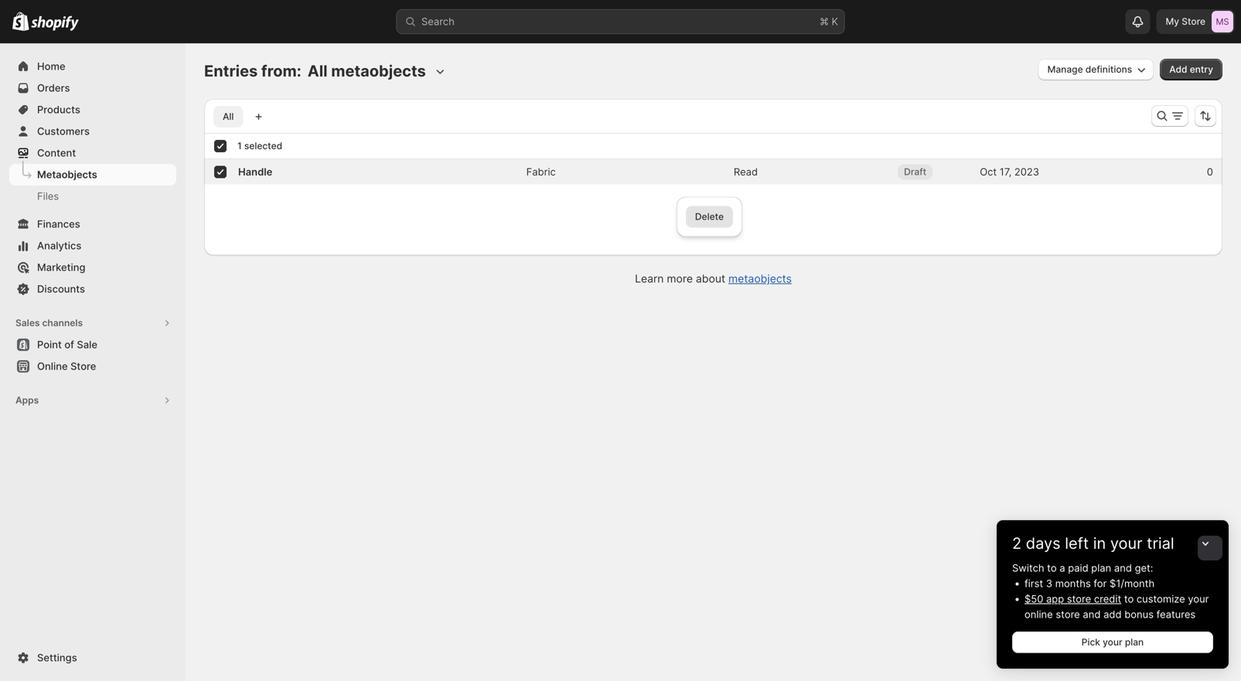 Task type: locate. For each thing, give the bounding box(es) containing it.
online
[[37, 360, 68, 372]]

all
[[308, 61, 328, 80], [223, 111, 234, 122]]

finances link
[[9, 213, 176, 235]]

plan up for
[[1091, 562, 1111, 574]]

17,
[[1000, 166, 1012, 178]]

store down sale
[[70, 360, 96, 372]]

0 vertical spatial your
[[1110, 534, 1143, 553]]

customize
[[1137, 593, 1185, 605]]

and for store
[[1083, 609, 1101, 621]]

point of sale
[[37, 339, 97, 351]]

0 vertical spatial plan
[[1091, 562, 1111, 574]]

2 days left in your trial button
[[997, 520, 1229, 553]]

and left 'add'
[[1083, 609, 1101, 621]]

0 horizontal spatial metaobjects
[[331, 61, 426, 80]]

your right the in
[[1110, 534, 1143, 553]]

content link
[[9, 142, 176, 164]]

shopify image
[[12, 12, 29, 31], [31, 16, 79, 31]]

1 horizontal spatial store
[[1182, 16, 1206, 27]]

store down $50 app store credit link
[[1056, 609, 1080, 621]]

1 horizontal spatial shopify image
[[31, 16, 79, 31]]

your up features
[[1188, 593, 1209, 605]]

orders link
[[9, 77, 176, 99]]

all down the entries
[[223, 111, 234, 122]]

⌘
[[820, 15, 829, 27]]

1 vertical spatial plan
[[1125, 637, 1144, 648]]

marketing link
[[9, 257, 176, 278]]

point
[[37, 339, 62, 351]]

0 horizontal spatial and
[[1083, 609, 1101, 621]]

orders
[[37, 82, 70, 94]]

bonus
[[1124, 609, 1154, 621]]

0
[[1207, 166, 1213, 178]]

from:
[[261, 61, 301, 80]]

store inside to customize your online store and add bonus features
[[1056, 609, 1080, 621]]

apps
[[15, 395, 39, 406]]

1 vertical spatial to
[[1124, 593, 1134, 605]]

to
[[1047, 562, 1057, 574], [1124, 593, 1134, 605]]

1 horizontal spatial plan
[[1125, 637, 1144, 648]]

0 horizontal spatial all
[[223, 111, 234, 122]]

my store image
[[1212, 11, 1233, 32]]

0 horizontal spatial store
[[70, 360, 96, 372]]

settings
[[37, 652, 77, 664]]

store
[[1067, 593, 1091, 605], [1056, 609, 1080, 621]]

store inside online store link
[[70, 360, 96, 372]]

1 vertical spatial store
[[70, 360, 96, 372]]

0 vertical spatial metaobjects
[[331, 61, 426, 80]]

2 days left in your trial element
[[997, 561, 1229, 669]]

metaobjects link
[[9, 164, 176, 186]]

store down months
[[1067, 593, 1091, 605]]

delete button
[[686, 206, 733, 228]]

analytics
[[37, 240, 81, 252]]

fabric
[[526, 166, 556, 178]]

and
[[1114, 562, 1132, 574], [1083, 609, 1101, 621]]

a
[[1060, 562, 1065, 574]]

all metaobjects button
[[304, 59, 448, 84]]

and inside to customize your online store and add bonus features
[[1083, 609, 1101, 621]]

0 horizontal spatial plan
[[1091, 562, 1111, 574]]

for
[[1094, 578, 1107, 590]]

1 horizontal spatial and
[[1114, 562, 1132, 574]]

metaobjects link
[[728, 272, 792, 285]]

1 horizontal spatial all
[[308, 61, 328, 80]]

0 vertical spatial store
[[1182, 16, 1206, 27]]

to left a in the bottom right of the page
[[1047, 562, 1057, 574]]

oct
[[980, 166, 997, 178]]

store right my at the right top of page
[[1182, 16, 1206, 27]]

1 vertical spatial metaobjects
[[728, 272, 792, 285]]

first
[[1025, 578, 1043, 590]]

1 horizontal spatial to
[[1124, 593, 1134, 605]]

learn
[[635, 272, 664, 285]]

days
[[1026, 534, 1061, 553]]

content
[[37, 147, 76, 159]]

home
[[37, 60, 65, 72]]

metaobjects
[[331, 61, 426, 80], [728, 272, 792, 285]]

all inside dropdown button
[[308, 61, 328, 80]]

switch to a paid plan and get:
[[1012, 562, 1153, 574]]

apps button
[[9, 390, 176, 411]]

your right pick
[[1103, 637, 1123, 648]]

0 horizontal spatial to
[[1047, 562, 1057, 574]]

0 horizontal spatial shopify image
[[12, 12, 29, 31]]

add
[[1169, 64, 1187, 75]]

products link
[[9, 99, 176, 121]]

2
[[1012, 534, 1022, 553]]

products
[[37, 104, 80, 116]]

metaobjects inside dropdown button
[[331, 61, 426, 80]]

more
[[667, 272, 693, 285]]

0 vertical spatial and
[[1114, 562, 1132, 574]]

and up $1/month
[[1114, 562, 1132, 574]]

entries from:
[[204, 61, 301, 80]]

get:
[[1135, 562, 1153, 574]]

sales channels
[[15, 317, 83, 329]]

all inside button
[[223, 111, 234, 122]]

1 vertical spatial store
[[1056, 609, 1080, 621]]

1 vertical spatial your
[[1188, 593, 1209, 605]]

0 vertical spatial store
[[1067, 593, 1091, 605]]

1 vertical spatial and
[[1083, 609, 1101, 621]]

plan down bonus
[[1125, 637, 1144, 648]]

learn more about metaobjects
[[635, 272, 792, 285]]

0 vertical spatial to
[[1047, 562, 1057, 574]]

metaobjects
[[37, 169, 97, 181]]

all right from:
[[308, 61, 328, 80]]

to down $1/month
[[1124, 593, 1134, 605]]

2023
[[1014, 166, 1039, 178]]

1 vertical spatial all
[[223, 111, 234, 122]]

0 vertical spatial all
[[308, 61, 328, 80]]

all metaobjects
[[308, 61, 426, 80]]

2 days left in your trial
[[1012, 534, 1174, 553]]

add entry
[[1169, 64, 1213, 75]]

home link
[[9, 56, 176, 77]]

all for all
[[223, 111, 234, 122]]

your
[[1110, 534, 1143, 553], [1188, 593, 1209, 605], [1103, 637, 1123, 648]]



Task type: describe. For each thing, give the bounding box(es) containing it.
about
[[696, 272, 725, 285]]

pick your plan
[[1082, 637, 1144, 648]]

all for all metaobjects
[[308, 61, 328, 80]]

my
[[1166, 16, 1179, 27]]

customers link
[[9, 121, 176, 142]]

to inside to customize your online store and add bonus features
[[1124, 593, 1134, 605]]

online store button
[[0, 356, 186, 377]]

plan inside pick your plan link
[[1125, 637, 1144, 648]]

in
[[1093, 534, 1106, 553]]

my store
[[1166, 16, 1206, 27]]

your inside to customize your online store and add bonus features
[[1188, 593, 1209, 605]]

sales
[[15, 317, 40, 329]]

add entry button
[[1160, 59, 1223, 80]]

settings link
[[9, 647, 176, 669]]

store for online store
[[70, 360, 96, 372]]

selected
[[244, 140, 282, 152]]

pick
[[1082, 637, 1100, 648]]

3
[[1046, 578, 1052, 590]]

$1/month
[[1110, 578, 1155, 590]]

switch
[[1012, 562, 1044, 574]]

to customize your online store and add bonus features
[[1025, 593, 1209, 621]]

definitions
[[1086, 64, 1132, 75]]

$50
[[1025, 593, 1043, 605]]

features
[[1157, 609, 1196, 621]]

your inside dropdown button
[[1110, 534, 1143, 553]]

delete
[[695, 211, 724, 222]]

add
[[1104, 609, 1122, 621]]

handle link
[[238, 166, 272, 178]]

credit
[[1094, 593, 1121, 605]]

first 3 months for $1/month
[[1025, 578, 1155, 590]]

pick your plan link
[[1012, 632, 1213, 653]]

manage
[[1047, 64, 1083, 75]]

⌘ k
[[820, 15, 838, 27]]

k
[[832, 15, 838, 27]]

channels
[[42, 317, 83, 329]]

$50 app store credit
[[1025, 593, 1121, 605]]

point of sale button
[[0, 334, 186, 356]]

draft
[[904, 166, 926, 177]]

1 selected
[[237, 140, 282, 152]]

trial
[[1147, 534, 1174, 553]]

finances
[[37, 218, 80, 230]]

entries
[[204, 61, 258, 80]]

left
[[1065, 534, 1089, 553]]

search
[[421, 15, 454, 27]]

and for plan
[[1114, 562, 1132, 574]]

of
[[64, 339, 74, 351]]

files
[[37, 190, 59, 202]]

oct 17, 2023
[[980, 166, 1039, 178]]

2 vertical spatial your
[[1103, 637, 1123, 648]]

1
[[237, 140, 242, 152]]

marketing
[[37, 261, 85, 273]]

customers
[[37, 125, 90, 137]]

read
[[734, 166, 758, 178]]

sale
[[77, 339, 97, 351]]

files link
[[9, 186, 176, 207]]

$50 app store credit link
[[1025, 593, 1121, 605]]

sales channels button
[[9, 312, 176, 334]]

manage definitions
[[1047, 64, 1132, 75]]

months
[[1055, 578, 1091, 590]]

online
[[1025, 609, 1053, 621]]

point of sale link
[[9, 334, 176, 356]]

entry
[[1190, 64, 1213, 75]]

discounts
[[37, 283, 85, 295]]

app
[[1046, 593, 1064, 605]]

discounts link
[[9, 278, 176, 300]]

online store link
[[9, 356, 176, 377]]

store for my store
[[1182, 16, 1206, 27]]

analytics link
[[9, 235, 176, 257]]

manage definitions button
[[1038, 59, 1154, 80]]

1 horizontal spatial metaobjects
[[728, 272, 792, 285]]

paid
[[1068, 562, 1088, 574]]

online store
[[37, 360, 96, 372]]

all button
[[213, 106, 243, 128]]

handle
[[238, 166, 272, 178]]



Task type: vqa. For each thing, say whether or not it's contained in the screenshot.
Search collections text field
no



